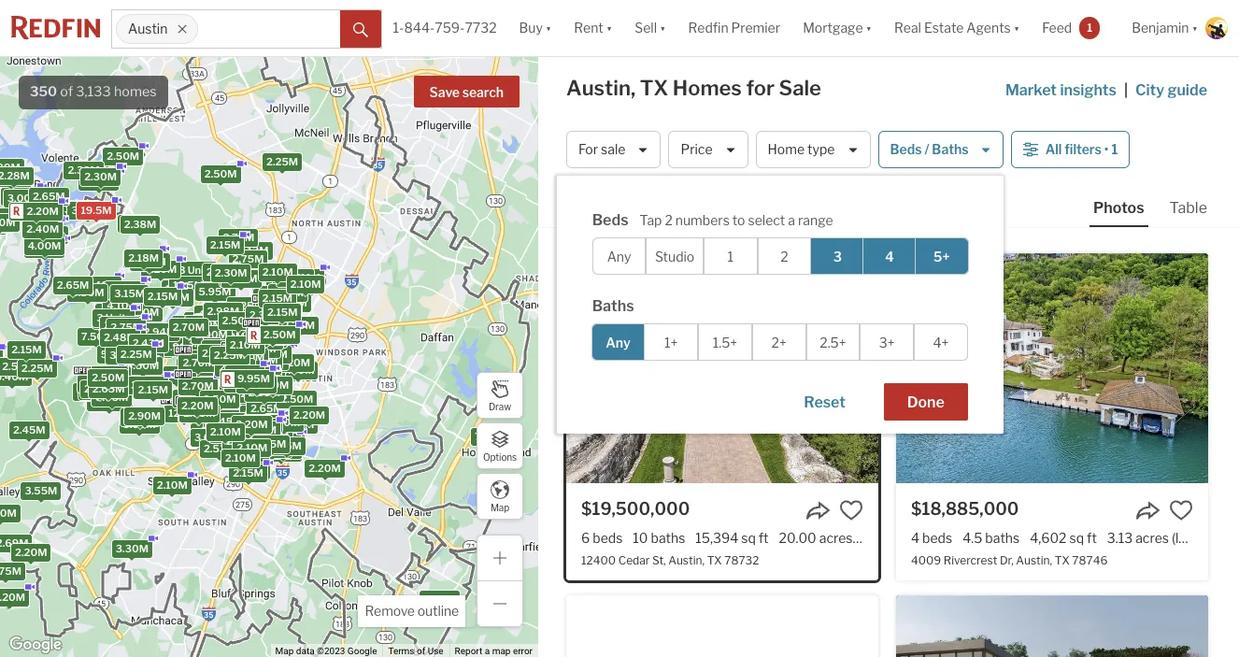 Task type: describe. For each thing, give the bounding box(es) containing it.
benjamin
[[1132, 20, 1190, 36]]

for sale button
[[566, 131, 661, 168]]

1 vertical spatial 12.0m
[[201, 383, 232, 396]]

2.60m up "2.18m"
[[122, 217, 154, 230]]

2 inside 2 checkbox
[[781, 248, 789, 264]]

rivercrest
[[944, 554, 998, 568]]

0 vertical spatial 5.25m
[[98, 312, 131, 326]]

0 vertical spatial 3 units
[[179, 263, 213, 276]]

Any radio
[[591, 323, 645, 361]]

next button image
[[845, 359, 864, 378]]

2 vertical spatial 3.99m
[[209, 433, 242, 446]]

google
[[348, 646, 377, 656]]

2.70m up 7.75m
[[223, 376, 255, 389]]

map for map
[[491, 502, 510, 513]]

dr,
[[1000, 554, 1014, 568]]

outline
[[418, 603, 459, 619]]

0 vertical spatial option group
[[592, 237, 969, 275]]

save
[[430, 84, 460, 100]]

acres for $19,500,000
[[820, 530, 853, 546]]

0 vertical spatial a
[[788, 212, 795, 228]]

city guide link
[[1136, 79, 1211, 102]]

4.20m down 7.40m
[[207, 328, 240, 341]]

0 vertical spatial 3.25m
[[231, 299, 263, 312]]

2.68m
[[84, 382, 117, 395]]

table button
[[1166, 198, 1211, 225]]

3.15m down 3.33m
[[249, 431, 280, 445]]

2.75m up 2.98m
[[232, 252, 264, 265]]

3.15m up '16.8m'
[[189, 322, 220, 336]]

$19,500,000
[[581, 499, 690, 519]]

2 down 3.39m
[[207, 344, 213, 357]]

3+
[[879, 334, 895, 350]]

7.48m up 7.70m
[[225, 313, 257, 326]]

3+ radio
[[860, 323, 914, 361]]

remove
[[365, 603, 415, 619]]

4 for 4 units
[[251, 399, 258, 412]]

1.5+
[[713, 334, 738, 350]]

▾ for buy ▾
[[546, 20, 552, 36]]

acres for $18,885,000
[[1136, 530, 1169, 546]]

0 horizontal spatial 2.48m
[[104, 331, 136, 344]]

baths inside dialog
[[592, 297, 634, 315]]

1 vertical spatial 4.25m
[[207, 425, 240, 438]]

map data ©2023 google
[[275, 646, 377, 656]]

2.60m down the 3.29m
[[268, 432, 301, 445]]

3.39m
[[204, 330, 236, 343]]

1 vertical spatial 5.25m
[[251, 355, 283, 368]]

real estate agents ▾
[[895, 20, 1020, 36]]

2.34m
[[239, 372, 271, 385]]

1 vertical spatial 3.65m
[[99, 374, 131, 387]]

1 vertical spatial 2.28m
[[245, 420, 277, 433]]

1 vertical spatial 2 units
[[241, 387, 275, 400]]

3.15m up 3.95m
[[88, 372, 119, 385]]

2.70m up 5.95m
[[206, 265, 238, 278]]

4.60m
[[196, 392, 229, 405]]

baths inside button
[[932, 142, 969, 157]]

0 horizontal spatial 4.75m
[[104, 306, 136, 319]]

3.35m
[[217, 350, 250, 364]]

▾ for mortgage ▾
[[866, 20, 872, 36]]

sale
[[601, 142, 626, 157]]

0 vertical spatial 7.00m
[[188, 314, 221, 328]]

beds for beds / baths
[[890, 142, 922, 157]]

1 vertical spatial 4.99m
[[237, 388, 270, 402]]

1 vertical spatial 4.40m
[[99, 306, 132, 319]]

0 vertical spatial 3.40m
[[157, 291, 190, 304]]

•
[[1105, 142, 1109, 157]]

4.20m down 2.98m
[[203, 320, 235, 334]]

sell
[[635, 20, 657, 36]]

1 5.30m from the top
[[215, 390, 247, 403]]

7.90m
[[32, 228, 64, 241]]

4.5
[[963, 530, 983, 546]]

buy ▾
[[519, 20, 552, 36]]

all filters • 1 button
[[1011, 131, 1130, 168]]

5.40m
[[0, 370, 28, 383]]

4+
[[933, 334, 949, 350]]

tap 2 numbers to select a range
[[640, 212, 833, 228]]

sq for $18,885,000
[[1070, 530, 1084, 546]]

remove outline button
[[358, 595, 466, 627]]

0 vertical spatial 4.40m
[[85, 278, 118, 292]]

0 vertical spatial 2.49m
[[277, 280, 309, 294]]

5 ▾ from the left
[[1014, 20, 1020, 36]]

3.15m up 5.43m on the bottom left of page
[[271, 277, 301, 290]]

3 down the 2.78m
[[259, 406, 266, 419]]

2.35m down 3.33m
[[257, 430, 289, 443]]

3.15m up 4.44m
[[114, 287, 145, 300]]

range
[[798, 212, 833, 228]]

2.60m down 3.13m
[[225, 272, 258, 285]]

3 inside option
[[834, 248, 842, 264]]

sale
[[779, 76, 822, 100]]

favorite button checkbox for $18,885,000
[[1169, 498, 1194, 523]]

3.42m
[[229, 352, 262, 365]]

4.20m up 9.50m
[[96, 313, 129, 327]]

0 horizontal spatial 4.80m
[[102, 316, 136, 329]]

tx for $19,500,000
[[707, 554, 722, 568]]

0 horizontal spatial 2.28m
[[0, 169, 30, 182]]

baths for $19,500,000
[[651, 530, 685, 546]]

1 horizontal spatial 4.75m
[[198, 307, 230, 320]]

of for terms
[[417, 646, 425, 656]]

ft for $18,885,000
[[1087, 530, 1097, 546]]

5.35m
[[28, 242, 61, 256]]

3 up 7.50m
[[97, 311, 103, 325]]

0 vertical spatial 2 units
[[207, 344, 241, 357]]

2.94m
[[144, 326, 176, 339]]

home type button
[[756, 131, 871, 168]]

ad region
[[566, 595, 879, 657]]

10 for 10 units
[[264, 420, 276, 433]]

2.75m down 5.43m on the bottom left of page
[[246, 359, 278, 372]]

0 horizontal spatial 2.53m
[[204, 443, 236, 456]]

market insights link
[[1006, 61, 1117, 102]]

remove outline
[[365, 603, 459, 619]]

0 vertical spatial 3.99m
[[177, 392, 210, 405]]

buy ▾ button
[[519, 0, 552, 56]]

2.35m down 2.34m
[[248, 386, 280, 399]]

austin
[[128, 21, 168, 37]]

759-
[[435, 20, 465, 36]]

19.5m
[[81, 204, 112, 217]]

1-844-759-7732 link
[[393, 20, 497, 36]]

1 vertical spatial 2.49m
[[282, 418, 314, 431]]

rent ▾ button
[[574, 0, 613, 56]]

home
[[768, 142, 805, 157]]

3.13m
[[238, 244, 269, 257]]

7732
[[465, 20, 497, 36]]

4 for 4
[[886, 248, 894, 264]]

2.70m up '16.8m'
[[173, 320, 205, 333]]

select
[[748, 212, 785, 228]]

0 vertical spatial 3.65m
[[199, 316, 231, 329]]

4 units
[[251, 399, 286, 412]]

2.35m right 7.40m
[[249, 309, 282, 322]]

1 vertical spatial 10.00m
[[90, 395, 129, 408]]

0 vertical spatial 2.85m
[[223, 271, 255, 284]]

6.50m
[[82, 175, 115, 188]]

/
[[925, 142, 930, 157]]

save search button
[[414, 76, 520, 107]]

remove austin image
[[177, 23, 188, 35]]

previous button image
[[581, 359, 600, 378]]

$18,885,000
[[911, 499, 1019, 519]]

3.71m
[[268, 443, 298, 456]]

for
[[579, 142, 598, 157]]

use
[[428, 646, 444, 656]]

4009 rivercrest dr, austin, tx 78746
[[911, 554, 1108, 568]]

2 down the 4.19m on the bottom of page
[[257, 405, 263, 418]]

map region
[[0, 0, 769, 657]]

reset button
[[781, 383, 869, 421]]

7.70m
[[214, 332, 246, 345]]

4009
[[911, 554, 942, 568]]

13.5m
[[173, 278, 204, 291]]

0 vertical spatial 12.0m
[[208, 270, 239, 283]]

1 horizontal spatial 2.48m
[[247, 333, 280, 347]]

redfin premier button
[[677, 0, 792, 56]]

2.35m down 4.60m
[[183, 407, 216, 420]]

2.99m
[[216, 429, 248, 442]]

1 vertical spatial 3.90m
[[205, 437, 238, 450]]

16.8m
[[183, 343, 214, 356]]

1 vertical spatial 3.99m
[[123, 418, 156, 431]]

1 vertical spatial 3.25m
[[197, 319, 230, 332]]

12400
[[581, 554, 616, 568]]

beds for $18,885,000
[[923, 530, 953, 546]]

2 vertical spatial 2 units
[[257, 405, 291, 418]]

photo of 1603 canyon vw, west lake hills, tx 78746 image
[[896, 595, 1209, 657]]

4.19m
[[245, 390, 276, 403]]

favorite button checkbox for $19,500,000
[[839, 498, 864, 523]]

map button
[[477, 473, 523, 520]]

1 horizontal spatial 3.20m
[[224, 353, 257, 366]]

1 horizontal spatial 6.00m
[[265, 446, 298, 459]]

dialog containing beds
[[557, 176, 1004, 434]]

0 horizontal spatial a
[[485, 646, 490, 656]]

2 5.30m from the top
[[215, 412, 247, 425]]

1 vertical spatial 3.10m
[[225, 424, 256, 437]]

0 vertical spatial 4.95m
[[185, 386, 218, 399]]

terms
[[388, 646, 415, 656]]

premier
[[732, 20, 781, 36]]

7.95m
[[202, 383, 234, 396]]

type
[[808, 142, 835, 157]]

©2023
[[317, 646, 345, 656]]

buy ▾ button
[[508, 0, 563, 56]]

1 vertical spatial option group
[[591, 323, 968, 361]]

1 vertical spatial 2.80m
[[245, 427, 278, 440]]

▾ for sell ▾
[[660, 20, 666, 36]]

1 horizontal spatial 1
[[1087, 20, 1093, 34]]

2 right the tap
[[665, 212, 673, 228]]

0 horizontal spatial 4.99m
[[84, 373, 117, 386]]

austin, for $18,885,000
[[1016, 554, 1053, 568]]

Any checkbox
[[592, 237, 646, 275]]

tx for $18,885,000
[[1055, 554, 1070, 568]]

1.5+ radio
[[698, 323, 752, 361]]

3.63m
[[209, 418, 242, 431]]

for
[[746, 76, 775, 100]]

0 horizontal spatial 2.80m
[[210, 356, 243, 369]]

0 vertical spatial 6.00m
[[182, 358, 216, 371]]

8.25m
[[180, 362, 212, 375]]

2 down 9.95m
[[241, 387, 247, 400]]

photo of 12400 cedar st, austin, tx 78732 image
[[566, 253, 879, 483]]

1 inside checkbox
[[728, 248, 734, 264]]

2.70m down 3.13m
[[257, 291, 289, 304]]

7.75m
[[213, 394, 245, 407]]

4.44m
[[104, 313, 137, 326]]

0 vertical spatial 5.90m
[[163, 340, 196, 353]]

3.28m
[[127, 252, 160, 266]]

4.5 baths
[[963, 530, 1020, 546]]

ft for $19,500,000
[[759, 530, 769, 546]]

1 vertical spatial 3 units
[[97, 311, 131, 325]]



Task type: vqa. For each thing, say whether or not it's contained in the screenshot.
1st Nov
no



Task type: locate. For each thing, give the bounding box(es) containing it.
4.25m
[[240, 380, 272, 394], [207, 425, 240, 438]]

1 vertical spatial a
[[485, 646, 490, 656]]

2.49m up 5.43m on the bottom left of page
[[277, 280, 309, 294]]

4.50m
[[232, 363, 265, 376], [281, 364, 315, 377], [248, 365, 281, 378], [83, 384, 116, 397], [77, 385, 110, 398], [251, 401, 284, 414], [248, 434, 281, 447]]

350
[[30, 83, 57, 100]]

2.38m
[[124, 217, 156, 231]]

1 right •
[[1112, 142, 1118, 157]]

2+ radio
[[752, 323, 806, 361]]

1 vertical spatial baths
[[592, 297, 634, 315]]

of for 350
[[60, 83, 73, 100]]

2.28m down 3.33m
[[245, 420, 277, 433]]

2 horizontal spatial tx
[[1055, 554, 1070, 568]]

3.25m down 5.95m
[[231, 299, 263, 312]]

a left the range
[[788, 212, 795, 228]]

terms of use link
[[388, 646, 444, 656]]

photo of 4009 rivercrest dr, austin, tx 78746 image
[[896, 253, 1209, 483]]

7.80m
[[475, 430, 507, 443]]

1 horizontal spatial (lot)
[[1172, 530, 1196, 546]]

acres right the 3.13
[[1136, 530, 1169, 546]]

12.5m
[[168, 406, 199, 419]]

1 favorite button checkbox from the left
[[839, 498, 864, 523]]

3.45m
[[236, 346, 268, 359], [256, 349, 288, 362], [95, 368, 127, 381]]

6.70m
[[424, 592, 456, 605]]

sell ▾ button
[[635, 0, 666, 56]]

1 down the tap 2 numbers to select a range
[[728, 248, 734, 264]]

0 horizontal spatial 4
[[251, 399, 258, 412]]

10.00m down 3.85m
[[121, 306, 159, 319]]

2.29m up 5.43m on the bottom left of page
[[275, 296, 307, 309]]

options button
[[477, 423, 523, 469]]

0 horizontal spatial 3.65m
[[99, 374, 131, 387]]

1 checkbox
[[704, 237, 758, 275]]

beds for beds
[[592, 211, 629, 229]]

0 horizontal spatial 6.00m
[[182, 358, 216, 371]]

5.95m
[[199, 285, 231, 298]]

▾ for benjamin ▾
[[1192, 20, 1198, 36]]

2 baths from the left
[[986, 530, 1020, 546]]

save search
[[430, 84, 504, 100]]

7.20m
[[145, 262, 177, 276]]

10 inside map 'region'
[[264, 420, 276, 433]]

0 horizontal spatial acres
[[820, 530, 853, 546]]

1 vertical spatial of
[[417, 646, 425, 656]]

▾ right sell
[[660, 20, 666, 36]]

1 vertical spatial 2.53m
[[204, 443, 236, 456]]

0 horizontal spatial (lot)
[[856, 530, 879, 546]]

1 vertical spatial 6.00m
[[265, 446, 298, 459]]

austin, for $19,500,000
[[669, 554, 705, 568]]

1 right feed
[[1087, 20, 1093, 34]]

ft up 78732
[[759, 530, 769, 546]]

favorite button image
[[839, 498, 864, 523]]

favorite button image
[[1169, 498, 1194, 523]]

homes
[[673, 76, 742, 100]]

sq up 78746
[[1070, 530, 1084, 546]]

1 horizontal spatial 2.80m
[[245, 427, 278, 440]]

4 up 3.23m
[[251, 399, 258, 412]]

beds for $19,500,000
[[593, 530, 623, 546]]

baths up dr,
[[986, 530, 1020, 546]]

2.70m up 5.88m
[[183, 356, 215, 369]]

▾ left user photo
[[1192, 20, 1198, 36]]

map for map data ©2023 google
[[275, 646, 294, 656]]

0 horizontal spatial sq
[[741, 530, 756, 546]]

6 ▾ from the left
[[1192, 20, 1198, 36]]

tour
[[615, 265, 641, 277]]

(lot) down favorite button icon at the right of page
[[1172, 530, 1196, 546]]

2 units down 9.95m
[[241, 387, 275, 400]]

1 vertical spatial 3.40m
[[221, 417, 254, 430]]

6.00m
[[182, 358, 216, 371], [265, 446, 298, 459]]

2.26m
[[245, 423, 277, 436]]

2.85m up 5.95m
[[223, 271, 255, 284]]

▾ for rent ▾
[[606, 20, 613, 36]]

3.20m
[[187, 337, 220, 350], [224, 353, 257, 366]]

0 vertical spatial 3.10m
[[93, 368, 124, 381]]

4.20m up the 2.78m
[[278, 356, 310, 369]]

0 vertical spatial 3.90m
[[228, 350, 261, 363]]

12400 cedar st, austin, tx 78732
[[581, 554, 759, 568]]

1 acres from the left
[[820, 530, 853, 546]]

a left 'map'
[[485, 646, 490, 656]]

3.99m down 3.95m
[[123, 418, 156, 431]]

2.75m up 4.35m
[[241, 364, 272, 377]]

0 horizontal spatial ft
[[759, 530, 769, 546]]

1 horizontal spatial austin,
[[669, 554, 705, 568]]

1 vertical spatial 4.95m
[[212, 425, 245, 438]]

acres down favorite button image on the bottom right of the page
[[820, 530, 853, 546]]

78746
[[1072, 554, 1108, 568]]

2 horizontal spatial 3 units
[[259, 406, 294, 419]]

4 inside checkbox
[[886, 248, 894, 264]]

beds up "4009"
[[923, 530, 953, 546]]

2.48m up 2.55m
[[247, 333, 280, 347]]

sq for $19,500,000
[[741, 530, 756, 546]]

benjamin ▾
[[1132, 20, 1198, 36]]

4,602
[[1030, 530, 1067, 546]]

2.49m down 5.50m
[[282, 418, 314, 431]]

any inside "option"
[[606, 334, 631, 350]]

2.45m
[[229, 352, 261, 365], [210, 415, 242, 429], [13, 424, 45, 437], [255, 442, 288, 455]]

estate
[[924, 20, 964, 36]]

1 vertical spatial 7.00m
[[199, 392, 231, 406]]

0 vertical spatial beds
[[890, 142, 922, 157]]

0 vertical spatial 2.29m
[[275, 296, 307, 309]]

map inside button
[[491, 502, 510, 513]]

4.99m down 9.95m
[[237, 388, 270, 402]]

1 horizontal spatial beds
[[890, 142, 922, 157]]

city
[[1136, 81, 1165, 99]]

2.88m
[[211, 348, 244, 362]]

1 vertical spatial 4
[[251, 399, 258, 412]]

2.90m
[[195, 328, 228, 342], [229, 339, 262, 352], [182, 406, 215, 419], [128, 410, 161, 423], [233, 418, 266, 431]]

2.29m
[[275, 296, 307, 309], [247, 416, 279, 430]]

sell ▾ button
[[624, 0, 677, 56]]

10 down 4 units
[[264, 420, 276, 433]]

google image
[[5, 633, 66, 657]]

option group
[[592, 237, 969, 275], [591, 323, 968, 361]]

submit search image
[[353, 22, 368, 37]]

2.20m
[[27, 204, 59, 218], [289, 271, 321, 284], [283, 318, 315, 331], [229, 368, 261, 381], [241, 378, 273, 391], [181, 399, 214, 412], [293, 408, 325, 421], [236, 417, 268, 430], [226, 435, 258, 448], [309, 462, 341, 475], [15, 546, 47, 559]]

0 horizontal spatial 10
[[264, 420, 276, 433]]

4.75m
[[104, 306, 136, 319], [198, 307, 230, 320]]

0 vertical spatial 2.53m
[[251, 328, 283, 342]]

10 for 10 baths
[[633, 530, 648, 546]]

1 horizontal spatial 5.25m
[[251, 355, 283, 368]]

2 horizontal spatial 1
[[1112, 142, 1118, 157]]

4+ radio
[[914, 323, 968, 361]]

1 horizontal spatial ft
[[1087, 530, 1097, 546]]

1 horizontal spatial 4.80m
[[214, 428, 247, 441]]

1 horizontal spatial favorite button checkbox
[[1169, 498, 1194, 523]]

terms of use
[[388, 646, 444, 656]]

2 checkbox
[[758, 237, 812, 275]]

all filters • 1
[[1046, 142, 1118, 157]]

1+
[[665, 334, 678, 350]]

baths
[[651, 530, 685, 546], [986, 530, 1020, 546]]

favorite button checkbox
[[839, 498, 864, 523], [1169, 498, 1194, 523]]

2.48m down 4.44m
[[104, 331, 136, 344]]

4.95m
[[185, 386, 218, 399], [212, 425, 245, 438]]

user photo image
[[1206, 17, 1228, 39]]

0 vertical spatial 4.25m
[[240, 380, 272, 394]]

3.25m down 3.63m at the bottom left of page
[[203, 435, 236, 448]]

1 vertical spatial 2.29m
[[247, 416, 279, 430]]

3.65m up 3.95m
[[99, 374, 131, 387]]

draw
[[489, 401, 511, 412]]

2 acres from the left
[[1136, 530, 1169, 546]]

5.30m
[[215, 390, 247, 403], [215, 412, 247, 425]]

4 ▾ from the left
[[866, 20, 872, 36]]

▾ right buy
[[546, 20, 552, 36]]

0 horizontal spatial map
[[275, 646, 294, 656]]

3 units up 10 units
[[259, 406, 294, 419]]

austin, down rent ▾ button
[[566, 76, 636, 100]]

4 inside map 'region'
[[251, 399, 258, 412]]

map left data
[[275, 646, 294, 656]]

2.85m
[[223, 271, 255, 284], [234, 355, 267, 368]]

beds
[[890, 142, 922, 157], [592, 211, 629, 229]]

1 beds from the left
[[593, 530, 623, 546]]

2.5+
[[820, 334, 846, 350]]

insights
[[1060, 81, 1117, 99]]

0 horizontal spatial favorite button checkbox
[[839, 498, 864, 523]]

1 vertical spatial 5.90m
[[127, 358, 160, 371]]

any left 1+ option at the right of page
[[606, 334, 631, 350]]

15,394 sq ft
[[696, 530, 769, 546]]

2.80m up '3.75m'
[[210, 356, 243, 369]]

2 units up 10 units
[[257, 405, 291, 418]]

0 vertical spatial 2.28m
[[0, 169, 30, 182]]

austin, right st,
[[669, 554, 705, 568]]

sell ▾
[[635, 20, 666, 36]]

1 vertical spatial map
[[275, 646, 294, 656]]

3.80m
[[224, 353, 257, 366]]

reset
[[804, 394, 846, 411]]

tx down 15,394
[[707, 554, 722, 568]]

0 vertical spatial 3.20m
[[187, 337, 220, 350]]

1 baths from the left
[[651, 530, 685, 546]]

2.65m
[[33, 189, 65, 202], [57, 278, 89, 291], [263, 288, 296, 301], [252, 331, 284, 344], [92, 382, 125, 395], [250, 402, 283, 415]]

(lot) down favorite button image on the bottom right of the page
[[856, 530, 879, 546]]

▾
[[546, 20, 552, 36], [606, 20, 613, 36], [660, 20, 666, 36], [866, 20, 872, 36], [1014, 20, 1020, 36], [1192, 20, 1198, 36]]

2.28m up 8.95m
[[0, 169, 30, 182]]

2.80m down 3.33m
[[245, 427, 278, 440]]

2 sq from the left
[[1070, 530, 1084, 546]]

any for 1+
[[606, 334, 631, 350]]

7.00m up 3.63m at the bottom left of page
[[199, 392, 231, 406]]

any inside option
[[607, 248, 631, 264]]

baths for $18,885,000
[[986, 530, 1020, 546]]

3.90m
[[228, 350, 261, 363], [205, 437, 238, 450]]

4 checkbox
[[863, 237, 917, 275]]

error
[[513, 646, 533, 656]]

1
[[1087, 20, 1093, 34], [1112, 142, 1118, 157], [728, 248, 734, 264]]

2 (lot) from the left
[[1172, 530, 1196, 546]]

2 ▾ from the left
[[606, 20, 613, 36]]

4 up "4009"
[[911, 530, 920, 546]]

5.90m down 6.75m
[[127, 358, 160, 371]]

0 horizontal spatial 5.25m
[[98, 312, 131, 326]]

10 up cedar
[[633, 530, 648, 546]]

mortgage ▾
[[803, 20, 872, 36]]

6.00m down 10 units
[[265, 446, 298, 459]]

3 checkbox
[[811, 237, 865, 275]]

0 vertical spatial map
[[491, 502, 510, 513]]

1 inside button
[[1112, 142, 1118, 157]]

1 horizontal spatial 2.53m
[[251, 328, 283, 342]]

tap
[[640, 212, 662, 228]]

2.75m up 5.95m
[[223, 231, 255, 244]]

1 vertical spatial 2.85m
[[234, 355, 267, 368]]

4.99m up 3.95m
[[84, 373, 117, 386]]

of left use
[[417, 646, 425, 656]]

2 units down 3.39m
[[207, 344, 241, 357]]

4.40m up 9.50m
[[99, 306, 132, 319]]

buy
[[519, 20, 543, 36]]

3 up 13.5m
[[179, 263, 185, 276]]

1 vertical spatial 5.30m
[[215, 412, 247, 425]]

5.88m
[[202, 382, 235, 395]]

1 horizontal spatial 3.65m
[[199, 316, 231, 329]]

mortgage ▾ button
[[803, 0, 872, 56]]

2.5+ radio
[[806, 323, 860, 361]]

7.48m down 5.95m
[[215, 302, 247, 315]]

0 vertical spatial 4.99m
[[84, 373, 117, 386]]

1 sq from the left
[[741, 530, 756, 546]]

1 vertical spatial 3.20m
[[224, 353, 257, 366]]

4 right 3 option
[[886, 248, 894, 264]]

1 horizontal spatial a
[[788, 212, 795, 228]]

3 ▾ from the left
[[660, 20, 666, 36]]

0 horizontal spatial baths
[[592, 297, 634, 315]]

0 vertical spatial of
[[60, 83, 73, 100]]

2 vertical spatial 3.25m
[[203, 435, 236, 448]]

Studio checkbox
[[646, 237, 704, 275]]

austin, down 4,602
[[1016, 554, 1053, 568]]

of right 350
[[60, 83, 73, 100]]

2.70m down '8.25m' on the bottom of the page
[[182, 380, 214, 393]]

2 ft from the left
[[1087, 530, 1097, 546]]

a
[[788, 212, 795, 228], [485, 646, 490, 656]]

1+ radio
[[644, 323, 698, 361]]

(lot) for $18,885,000
[[1172, 530, 1196, 546]]

2.53m down 2.99m at the left of page
[[204, 443, 236, 456]]

beds inside button
[[890, 142, 922, 157]]

10 units
[[264, 420, 304, 433]]

1 (lot) from the left
[[856, 530, 879, 546]]

|
[[1124, 81, 1128, 99]]

3.99m up 12.5m
[[177, 392, 210, 405]]

4.75m down 5.95m
[[198, 307, 230, 320]]

ft up 78746
[[1087, 530, 1097, 546]]

1 ft from the left
[[759, 530, 769, 546]]

0 horizontal spatial 3 units
[[97, 311, 131, 325]]

2.44m
[[234, 463, 267, 476]]

0 vertical spatial 4
[[886, 248, 894, 264]]

20.00
[[779, 530, 817, 546]]

0 vertical spatial baths
[[932, 142, 969, 157]]

agents
[[967, 20, 1011, 36]]

7.00m up 3.39m
[[188, 314, 221, 328]]

tx down the "4,602 sq ft" at the right bottom of page
[[1055, 554, 1070, 568]]

350 of 3,133 homes
[[30, 83, 157, 100]]

2.75m down 4.10m
[[111, 321, 142, 334]]

0 horizontal spatial 5.90m
[[127, 358, 160, 371]]

2.95m
[[241, 366, 273, 379], [81, 376, 113, 389], [227, 424, 260, 437], [220, 438, 252, 451]]

0 horizontal spatial baths
[[651, 530, 685, 546]]

2 vertical spatial 3.10m
[[239, 440, 270, 453]]

filters
[[1065, 142, 1102, 157]]

1 horizontal spatial 3 units
[[179, 263, 213, 276]]

data
[[296, 646, 315, 656]]

3.30m
[[176, 318, 209, 331], [104, 319, 137, 332], [230, 361, 262, 374], [116, 542, 149, 555]]

6.75m
[[137, 342, 169, 355]]

2 beds from the left
[[923, 530, 953, 546]]

0 vertical spatial 5.30m
[[215, 390, 247, 403]]

10.00m down 2.68m on the left of the page
[[90, 395, 129, 408]]

favorite button checkbox up 3.13 acres (lot)
[[1169, 498, 1194, 523]]

any up video tour
[[607, 248, 631, 264]]

beds right 6
[[593, 530, 623, 546]]

2 vertical spatial 4
[[911, 530, 920, 546]]

12.8m
[[84, 280, 115, 293]]

any for studio
[[607, 248, 631, 264]]

4.40m
[[85, 278, 118, 292], [99, 306, 132, 319]]

beds up the any option
[[592, 211, 629, 229]]

None search field
[[198, 10, 340, 48]]

3 left 4 checkbox at the top right
[[834, 248, 842, 264]]

austin,
[[566, 76, 636, 100], [669, 554, 705, 568], [1016, 554, 1053, 568]]

1 horizontal spatial 2.28m
[[245, 420, 277, 433]]

4,602 sq ft
[[1030, 530, 1097, 546]]

0 horizontal spatial austin,
[[566, 76, 636, 100]]

tx left homes in the right of the page
[[640, 76, 669, 100]]

3.99m down 3.63m at the bottom left of page
[[209, 433, 242, 446]]

2 vertical spatial 1
[[728, 248, 734, 264]]

0 vertical spatial 10
[[264, 420, 276, 433]]

1 horizontal spatial 10
[[633, 530, 648, 546]]

search
[[462, 84, 504, 100]]

2 favorite button checkbox from the left
[[1169, 498, 1194, 523]]

3.65m up 3.39m
[[199, 316, 231, 329]]

guide
[[1168, 81, 1208, 99]]

2.25m
[[266, 155, 298, 168], [272, 286, 304, 299], [266, 306, 298, 319], [120, 348, 152, 361], [214, 349, 246, 362], [21, 361, 53, 374], [234, 446, 266, 459]]

15.0m
[[165, 282, 197, 295]]

1 horizontal spatial beds
[[923, 530, 953, 546]]

1 ▾ from the left
[[546, 20, 552, 36]]

0 vertical spatial 10.00m
[[121, 306, 159, 319]]

2.60m up 5.43m on the bottom left of page
[[260, 304, 292, 317]]

5.90m down 2.94m
[[163, 340, 196, 353]]

5.30m up 2.99m at the left of page
[[215, 412, 247, 425]]

0 horizontal spatial 3.20m
[[187, 337, 220, 350]]

(lot) for $19,500,000
[[856, 530, 879, 546]]

0 horizontal spatial tx
[[640, 76, 669, 100]]

9.99m
[[209, 333, 242, 346]]

2 horizontal spatial austin,
[[1016, 554, 1053, 568]]

2.80m
[[210, 356, 243, 369], [245, 427, 278, 440]]

4 for 4 beds
[[911, 530, 920, 546]]

dialog
[[557, 176, 1004, 434]]

5+ checkbox
[[915, 237, 969, 275]]

1 horizontal spatial 4
[[886, 248, 894, 264]]

5.50m
[[276, 405, 309, 418]]

5.25m down 4.10m
[[98, 312, 131, 326]]

3.23m
[[227, 416, 260, 429]]

6 beds
[[581, 530, 623, 546]]

0 horizontal spatial of
[[60, 83, 73, 100]]

favorite button checkbox up 20.00 acres (lot)
[[839, 498, 864, 523]]

2
[[665, 212, 673, 228], [781, 248, 789, 264], [207, 344, 213, 357], [241, 387, 247, 400], [257, 405, 263, 418]]



